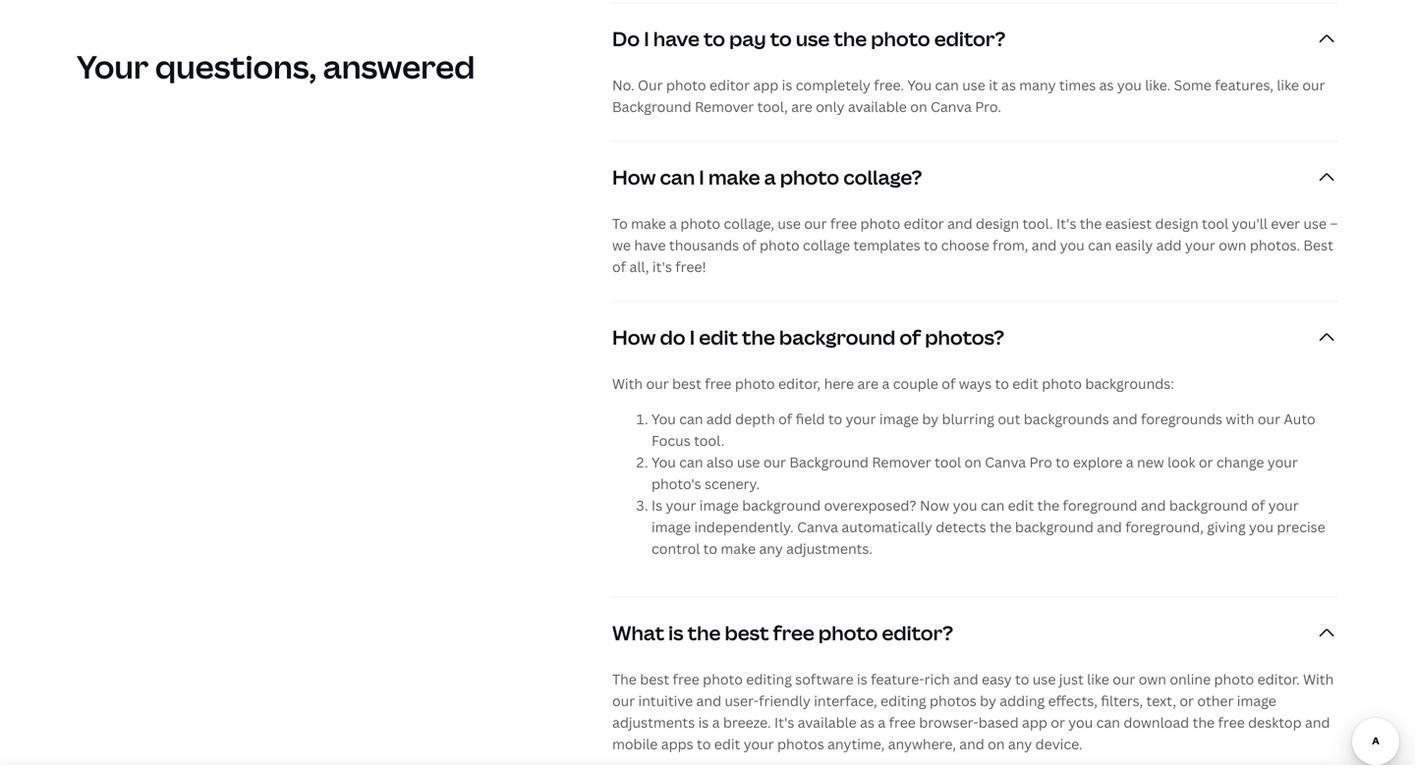 Task type: locate. For each thing, give the bounding box(es) containing it.
any inside "you can add depth of field to your image by blurring out backgrounds and foregrounds with our auto focus tool. you can also use our background remover tool on canva pro to explore a new look or change your photo's scenery. is your image background overexposed? now you can edit the foreground and background of your image independently. canva automatically detects the background and foreground, giving you precise control to make any adjustments."
[[759, 540, 783, 558]]

0 horizontal spatial remover
[[695, 97, 754, 116]]

0 vertical spatial you
[[908, 76, 932, 94]]

0 vertical spatial add
[[1157, 236, 1182, 255]]

use left it
[[963, 76, 986, 94]]

1 vertical spatial editor?
[[882, 620, 954, 647]]

1 vertical spatial any
[[1009, 735, 1032, 754]]

0 horizontal spatial app
[[753, 76, 779, 94]]

editor up templates
[[904, 214, 944, 233]]

you down focus
[[652, 453, 676, 472]]

remover up overexposed?
[[872, 453, 932, 472]]

0 vertical spatial editing
[[746, 670, 792, 689]]

photos?
[[925, 324, 1005, 351]]

is up interface,
[[857, 670, 868, 689]]

1 vertical spatial best
[[725, 620, 769, 647]]

and up foreground,
[[1141, 496, 1166, 515]]

you'll
[[1232, 214, 1268, 233]]

like inside no. our photo editor app is completely free. you can use it as many times as you like. some features, like our background remover tool, are only available on canva pro.
[[1277, 76, 1300, 94]]

and right rich
[[954, 670, 979, 689]]

2 vertical spatial make
[[721, 540, 756, 558]]

0 horizontal spatial like
[[1087, 670, 1110, 689]]

available down free.
[[848, 97, 907, 116]]

editor down pay
[[710, 76, 750, 94]]

photos.
[[1250, 236, 1301, 255]]

use
[[796, 25, 830, 52], [963, 76, 986, 94], [778, 214, 801, 233], [1304, 214, 1327, 233], [737, 453, 760, 472], [1033, 670, 1056, 689]]

0 vertical spatial by
[[922, 410, 939, 429]]

i
[[644, 25, 649, 52], [699, 164, 705, 191], [690, 324, 695, 351]]

edit right 'do'
[[699, 324, 738, 351]]

2 horizontal spatial i
[[699, 164, 705, 191]]

photo right our
[[666, 76, 706, 94]]

1 vertical spatial on
[[965, 453, 982, 472]]

and
[[948, 214, 973, 233], [1032, 236, 1057, 255], [1113, 410, 1138, 429], [1141, 496, 1166, 515], [1097, 518, 1123, 537], [954, 670, 979, 689], [697, 692, 722, 711], [1306, 714, 1331, 732], [960, 735, 985, 754]]

tool up now
[[935, 453, 962, 472]]

1 vertical spatial tool
[[935, 453, 962, 472]]

1 vertical spatial add
[[707, 410, 732, 429]]

independently.
[[694, 518, 794, 537]]

on inside "you can add depth of field to your image by blurring out backgrounds and foregrounds with our auto focus tool. you can also use our background remover tool on canva pro to explore a new look or change your photo's scenery. is your image background overexposed? now you can edit the foreground and background of your image independently. canva automatically detects the background and foreground, giving you precise control to make any adjustments."
[[965, 453, 982, 472]]

as right times
[[1100, 76, 1114, 94]]

tool. inside "you can add depth of field to your image by blurring out backgrounds and foregrounds with our auto focus tool. you can also use our background remover tool on canva pro to explore a new look or change your photo's scenery. is your image background overexposed? now you can edit the foreground and background of your image independently. canva automatically detects the background and foreground, giving you precise control to make any adjustments."
[[694, 432, 725, 450]]

edit inside the best free photo editing software is feature-rich and easy to use just like our own online photo editor. with our intuitive and user-friendly interface, editing photos by adding effects, filters, text, or other image adjustments is a breeze. it's available as a free browser-based app or you can download the free desktop and mobile apps to edit your photos anytime, anywhere, and on any device.
[[714, 735, 741, 754]]

can left it
[[935, 76, 959, 94]]

best up intuitive
[[640, 670, 670, 689]]

0 horizontal spatial any
[[759, 540, 783, 558]]

editor
[[710, 76, 750, 94], [904, 214, 944, 233]]

free up intuitive
[[673, 670, 700, 689]]

your right change
[[1268, 453, 1298, 472]]

1 vertical spatial are
[[858, 375, 879, 393]]

1 horizontal spatial like
[[1277, 76, 1300, 94]]

blurring
[[942, 410, 995, 429]]

0 vertical spatial editor?
[[935, 25, 1006, 52]]

add
[[1157, 236, 1182, 255], [707, 410, 732, 429]]

from,
[[993, 236, 1029, 255]]

can inside to make a photo collage, use our free photo editor and design tool. it's the easiest design tool you'll ever use – we have thousands of photo collage templates to choose from, and you can easily add your own photos. best of all, it's free!
[[1088, 236, 1112, 255]]

1 horizontal spatial editing
[[881, 692, 927, 711]]

1 vertical spatial canva
[[985, 453, 1026, 472]]

2 horizontal spatial or
[[1199, 453, 1214, 472]]

design up from,
[[976, 214, 1020, 233]]

2 vertical spatial or
[[1051, 714, 1066, 732]]

your questions, answered
[[77, 45, 475, 88]]

1 vertical spatial have
[[634, 236, 666, 255]]

interface,
[[814, 692, 878, 711]]

photo up 'software'
[[819, 620, 878, 647]]

use inside the best free photo editing software is feature-rich and easy to use just like our own online photo editor. with our intuitive and user-friendly interface, editing photos by adding effects, filters, text, or other image adjustments is a breeze. it's available as a free browser-based app or you can download the free desktop and mobile apps to edit your photos anytime, anywhere, and on any device.
[[1033, 670, 1056, 689]]

you inside the best free photo editing software is feature-rich and easy to use just like our own online photo editor. with our intuitive and user-friendly interface, editing photos by adding effects, filters, text, or other image adjustments is a breeze. it's available as a free browser-based app or you can download the free desktop and mobile apps to edit your photos anytime, anywhere, and on any device.
[[1069, 714, 1093, 732]]

1 horizontal spatial design
[[1156, 214, 1199, 233]]

2 horizontal spatial on
[[988, 735, 1005, 754]]

use inside no. our photo editor app is completely free. you can use it as many times as you like. some features, like our background remover tool, are only available on canva pro.
[[963, 76, 986, 94]]

background up here
[[779, 324, 896, 351]]

1 vertical spatial tool.
[[694, 432, 725, 450]]

0 horizontal spatial on
[[911, 97, 928, 116]]

1 vertical spatial photos
[[778, 735, 824, 754]]

i inside how do i edit the background of photos? dropdown button
[[690, 324, 695, 351]]

design
[[976, 214, 1020, 233], [1156, 214, 1199, 233]]

0 vertical spatial best
[[672, 375, 702, 393]]

0 horizontal spatial i
[[644, 25, 649, 52]]

it
[[989, 76, 998, 94]]

are
[[792, 97, 813, 116], [858, 375, 879, 393]]

like right 'just'
[[1087, 670, 1110, 689]]

have up all,
[[634, 236, 666, 255]]

how for how do i edit the background of photos?
[[612, 324, 656, 351]]

0 horizontal spatial or
[[1051, 714, 1066, 732]]

add inside to make a photo collage, use our free photo editor and design tool. it's the easiest design tool you'll ever use – we have thousands of photo collage templates to choose from, and you can easily add your own photos. best of all, it's free!
[[1157, 236, 1182, 255]]

own
[[1219, 236, 1247, 255], [1139, 670, 1167, 689]]

software
[[796, 670, 854, 689]]

and left 'user-'
[[697, 692, 722, 711]]

you down effects,
[[1069, 714, 1093, 732]]

2 how from the top
[[612, 324, 656, 351]]

what
[[612, 620, 665, 647]]

app inside the best free photo editing software is feature-rich and easy to use just like our own online photo editor. with our intuitive and user-friendly interface, editing photos by adding effects, filters, text, or other image adjustments is a breeze. it's available as a free browser-based app or you can download the free desktop and mobile apps to edit your photos anytime, anywhere, and on any device.
[[1022, 714, 1048, 732]]

adjustments.
[[787, 540, 873, 558]]

your down "photo's"
[[666, 496, 696, 515]]

by left blurring
[[922, 410, 939, 429]]

editor inside no. our photo editor app is completely free. you can use it as many times as you like. some features, like our background remover tool, are only available on canva pro.
[[710, 76, 750, 94]]

or
[[1199, 453, 1214, 472], [1180, 692, 1194, 711], [1051, 714, 1066, 732]]

0 horizontal spatial it's
[[775, 714, 795, 732]]

with
[[1226, 410, 1255, 429]]

1 horizontal spatial as
[[1002, 76, 1016, 94]]

1 horizontal spatial with
[[1304, 670, 1334, 689]]

any
[[759, 540, 783, 558], [1009, 735, 1032, 754]]

can up thousands
[[660, 164, 695, 191]]

to left choose at the top of page
[[924, 236, 938, 255]]

1 vertical spatial remover
[[872, 453, 932, 472]]

2 vertical spatial on
[[988, 735, 1005, 754]]

image up 'desktop'
[[1238, 692, 1277, 711]]

or down online
[[1180, 692, 1194, 711]]

0 vertical spatial available
[[848, 97, 907, 116]]

how
[[612, 164, 656, 191], [612, 324, 656, 351]]

text,
[[1147, 692, 1177, 711]]

app down adding
[[1022, 714, 1048, 732]]

a inside dropdown button
[[765, 164, 776, 191]]

download
[[1124, 714, 1190, 732]]

a up thousands
[[670, 214, 677, 233]]

1 vertical spatial available
[[798, 714, 857, 732]]

image down scenery.
[[700, 496, 739, 515]]

background inside dropdown button
[[779, 324, 896, 351]]

tool. up also
[[694, 432, 725, 450]]

0 vertical spatial have
[[654, 25, 700, 52]]

1 vertical spatial with
[[1304, 670, 1334, 689]]

collage?
[[844, 164, 923, 191]]

canva left "pro"
[[985, 453, 1026, 472]]

of
[[743, 236, 757, 255], [612, 258, 626, 276], [900, 324, 921, 351], [942, 375, 956, 393], [779, 410, 793, 429], [1252, 496, 1266, 515]]

like right features,
[[1277, 76, 1300, 94]]

0 horizontal spatial add
[[707, 410, 732, 429]]

0 horizontal spatial with
[[612, 375, 643, 393]]

0 vertical spatial photos
[[930, 692, 977, 711]]

available
[[848, 97, 907, 116], [798, 714, 857, 732]]

best down 'do'
[[672, 375, 702, 393]]

and down backgrounds:
[[1113, 410, 1138, 429]]

2 horizontal spatial best
[[725, 620, 769, 647]]

free down the other
[[1219, 714, 1245, 732]]

1 horizontal spatial are
[[858, 375, 879, 393]]

detects
[[936, 518, 987, 537]]

0 vertical spatial how
[[612, 164, 656, 191]]

photo inside no. our photo editor app is completely free. you can use it as many times as you like. some features, like our background remover tool, are only available on canva pro.
[[666, 76, 706, 94]]

0 vertical spatial remover
[[695, 97, 754, 116]]

1 vertical spatial by
[[980, 692, 997, 711]]

free
[[831, 214, 857, 233], [705, 375, 732, 393], [773, 620, 815, 647], [673, 670, 700, 689], [889, 714, 916, 732], [1219, 714, 1245, 732]]

foregrounds
[[1141, 410, 1223, 429]]

0 vertical spatial any
[[759, 540, 783, 558]]

1 horizontal spatial add
[[1157, 236, 1182, 255]]

is inside no. our photo editor app is completely free. you can use it as many times as you like. some features, like our background remover tool, are only available on canva pro.
[[782, 76, 793, 94]]

i right 'do'
[[690, 324, 695, 351]]

any down "based"
[[1009, 735, 1032, 754]]

on inside no. our photo editor app is completely free. you can use it as many times as you like. some features, like our background remover tool, are only available on canva pro.
[[911, 97, 928, 116]]

use up completely
[[796, 25, 830, 52]]

of left field
[[779, 410, 793, 429]]

1 horizontal spatial tool
[[1202, 214, 1229, 233]]

edit up out
[[1013, 375, 1039, 393]]

make down independently.
[[721, 540, 756, 558]]

0 horizontal spatial own
[[1139, 670, 1167, 689]]

auto
[[1284, 410, 1316, 429]]

1 horizontal spatial it's
[[1057, 214, 1077, 233]]

a inside to make a photo collage, use our free photo editor and design tool. it's the easiest design tool you'll ever use – we have thousands of photo collage templates to choose from, and you can easily add your own photos. best of all, it's free!
[[670, 214, 677, 233]]

0 horizontal spatial best
[[640, 670, 670, 689]]

it's
[[653, 258, 672, 276]]

your down breeze.
[[744, 735, 774, 754]]

app inside no. our photo editor app is completely free. you can use it as many times as you like. some features, like our background remover tool, are only available on canva pro.
[[753, 76, 779, 94]]

1 horizontal spatial canva
[[931, 97, 972, 116]]

on down blurring
[[965, 453, 982, 472]]

a left new
[[1126, 453, 1134, 472]]

free!
[[676, 258, 707, 276]]

background down our
[[612, 97, 692, 116]]

canva
[[931, 97, 972, 116], [985, 453, 1026, 472], [797, 518, 839, 537]]

1 vertical spatial make
[[631, 214, 666, 233]]

1 vertical spatial it's
[[775, 714, 795, 732]]

use up scenery.
[[737, 453, 760, 472]]

completely
[[796, 76, 871, 94]]

a up "collage,"
[[765, 164, 776, 191]]

depth
[[736, 410, 775, 429]]

adjustments
[[612, 714, 695, 732]]

0 vertical spatial app
[[753, 76, 779, 94]]

the inside the best free photo editing software is feature-rich and easy to use just like our own online photo editor. with our intuitive and user-friendly interface, editing photos by adding effects, filters, text, or other image adjustments is a breeze. it's available as a free browser-based app or you can download the free desktop and mobile apps to edit your photos anytime, anywhere, and on any device.
[[1193, 714, 1215, 732]]

features,
[[1215, 76, 1274, 94]]

0 vertical spatial tool.
[[1023, 214, 1054, 233]]

0 vertical spatial make
[[709, 164, 761, 191]]

canva inside no. our photo editor app is completely free. you can use it as many times as you like. some features, like our background remover tool, are only available on canva pro.
[[931, 97, 972, 116]]

0 horizontal spatial tool.
[[694, 432, 725, 450]]

remover inside "you can add depth of field to your image by blurring out backgrounds and foregrounds with our auto focus tool. you can also use our background remover tool on canva pro to explore a new look or change your photo's scenery. is your image background overexposed? now you can edit the foreground and background of your image independently. canva automatically detects the background and foreground, giving you precise control to make any adjustments."
[[872, 453, 932, 472]]

tool
[[1202, 214, 1229, 233], [935, 453, 962, 472]]

0 vertical spatial like
[[1277, 76, 1300, 94]]

0 horizontal spatial editing
[[746, 670, 792, 689]]

0 vertical spatial or
[[1199, 453, 1214, 472]]

1 vertical spatial editor
[[904, 214, 944, 233]]

can inside the best free photo editing software is feature-rich and easy to use just like our own online photo editor. with our intuitive and user-friendly interface, editing photos by adding effects, filters, text, or other image adjustments is a breeze. it's available as a free browser-based app or you can download the free desktop and mobile apps to edit your photos anytime, anywhere, and on any device.
[[1097, 714, 1121, 732]]

0 vertical spatial canva
[[931, 97, 972, 116]]

new
[[1137, 453, 1165, 472]]

1 how from the top
[[612, 164, 656, 191]]

editor? inside 'dropdown button'
[[882, 620, 954, 647]]

the down the other
[[1193, 714, 1215, 732]]

foreground,
[[1126, 518, 1204, 537]]

you
[[1118, 76, 1142, 94], [1060, 236, 1085, 255], [953, 496, 978, 515], [1250, 518, 1274, 537], [1069, 714, 1093, 732]]

is inside 'dropdown button'
[[669, 620, 684, 647]]

image down with our best free photo editor, here are a couple of ways to edit photo backgrounds:
[[880, 410, 919, 429]]

1 horizontal spatial editor
[[904, 214, 944, 233]]

0 vertical spatial background
[[612, 97, 692, 116]]

canva up the adjustments.
[[797, 518, 839, 537]]

i inside how can i make a photo collage? dropdown button
[[699, 164, 705, 191]]

with inside the best free photo editing software is feature-rich and easy to use just like our own online photo editor. with our intuitive and user-friendly interface, editing photos by adding effects, filters, text, or other image adjustments is a breeze. it's available as a free browser-based app or you can download the free desktop and mobile apps to edit your photos anytime, anywhere, and on any device.
[[1304, 670, 1334, 689]]

0 vertical spatial own
[[1219, 236, 1247, 255]]

1 vertical spatial or
[[1180, 692, 1194, 711]]

0 horizontal spatial are
[[792, 97, 813, 116]]

photos down friendly
[[778, 735, 824, 754]]

background up giving
[[1170, 496, 1248, 515]]

are left only
[[792, 97, 813, 116]]

your right easily
[[1186, 236, 1216, 255]]

is
[[782, 76, 793, 94], [669, 620, 684, 647], [857, 670, 868, 689], [699, 714, 709, 732]]

1 horizontal spatial any
[[1009, 735, 1032, 754]]

0 vertical spatial it's
[[1057, 214, 1077, 233]]

do
[[660, 324, 686, 351]]

the right what
[[688, 620, 721, 647]]

edit down "pro"
[[1008, 496, 1034, 515]]

tool. inside to make a photo collage, use our free photo editor and design tool. it's the easiest design tool you'll ever use – we have thousands of photo collage templates to choose from, and you can easily add your own photos. best of all, it's free!
[[1023, 214, 1054, 233]]

precise
[[1277, 518, 1326, 537]]

1 horizontal spatial best
[[672, 375, 702, 393]]

a
[[765, 164, 776, 191], [670, 214, 677, 233], [882, 375, 890, 393], [1126, 453, 1134, 472], [712, 714, 720, 732], [878, 714, 886, 732]]

by inside "you can add depth of field to your image by blurring out backgrounds and foregrounds with our auto focus tool. you can also use our background remover tool on canva pro to explore a new look or change your photo's scenery. is your image background overexposed? now you can edit the foreground and background of your image independently. canva automatically detects the background and foreground, giving you precise control to make any adjustments."
[[922, 410, 939, 429]]

the
[[834, 25, 867, 52], [1080, 214, 1102, 233], [742, 324, 775, 351], [1038, 496, 1060, 515], [990, 518, 1012, 537], [688, 620, 721, 647], [1193, 714, 1215, 732]]

0 horizontal spatial by
[[922, 410, 939, 429]]

our inside to make a photo collage, use our free photo editor and design tool. it's the easiest design tool you'll ever use – we have thousands of photo collage templates to choose from, and you can easily add your own photos. best of all, it's free!
[[805, 214, 827, 233]]

our inside no. our photo editor app is completely free. you can use it as many times as you like. some features, like our background remover tool, are only available on canva pro.
[[1303, 76, 1326, 94]]

best inside the best free photo editing software is feature-rich and easy to use just like our own online photo editor. with our intuitive and user-friendly interface, editing photos by adding effects, filters, text, or other image adjustments is a breeze. it's available as a free browser-based app or you can download the free desktop and mobile apps to edit your photos anytime, anywhere, and on any device.
[[640, 670, 670, 689]]

0 horizontal spatial tool
[[935, 453, 962, 472]]

app up "tool,"
[[753, 76, 779, 94]]

0 vertical spatial i
[[644, 25, 649, 52]]

it's left easiest
[[1057, 214, 1077, 233]]

1 horizontal spatial background
[[790, 453, 869, 472]]

0 horizontal spatial photos
[[778, 735, 824, 754]]

remover left "tool,"
[[695, 97, 754, 116]]

1 vertical spatial background
[[790, 453, 869, 472]]

1 horizontal spatial app
[[1022, 714, 1048, 732]]

make
[[709, 164, 761, 191], [631, 214, 666, 233], [721, 540, 756, 558]]

no.
[[612, 76, 635, 94]]

i right do
[[644, 25, 649, 52]]

available down interface,
[[798, 714, 857, 732]]

tool,
[[758, 97, 788, 116]]

1 horizontal spatial tool.
[[1023, 214, 1054, 233]]

available inside the best free photo editing software is feature-rich and easy to use just like our own online photo editor. with our intuitive and user-friendly interface, editing photos by adding effects, filters, text, or other image adjustments is a breeze. it's available as a free browser-based app or you can download the free desktop and mobile apps to edit your photos anytime, anywhere, and on any device.
[[798, 714, 857, 732]]

own inside to make a photo collage, use our free photo editor and design tool. it's the easiest design tool you'll ever use – we have thousands of photo collage templates to choose from, and you can easily add your own photos. best of all, it's free!
[[1219, 236, 1247, 255]]

2 horizontal spatial as
[[1100, 76, 1114, 94]]

it's down friendly
[[775, 714, 795, 732]]

you left easily
[[1060, 236, 1085, 255]]

have inside dropdown button
[[654, 25, 700, 52]]

1 vertical spatial you
[[652, 410, 676, 429]]

1 vertical spatial like
[[1087, 670, 1110, 689]]

image
[[880, 410, 919, 429], [700, 496, 739, 515], [652, 518, 691, 537], [1238, 692, 1277, 711]]

1 vertical spatial own
[[1139, 670, 1167, 689]]

best up 'user-'
[[725, 620, 769, 647]]

the inside to make a photo collage, use our free photo editor and design tool. it's the easiest design tool you'll ever use – we have thousands of photo collage templates to choose from, and you can easily add your own photos. best of all, it's free!
[[1080, 214, 1102, 233]]

0 horizontal spatial as
[[860, 714, 875, 732]]

editor.
[[1258, 670, 1300, 689]]

on inside the best free photo editing software is feature-rich and easy to use just like our own online photo editor. with our intuitive and user-friendly interface, editing photos by adding effects, filters, text, or other image adjustments is a breeze. it's available as a free browser-based app or you can download the free desktop and mobile apps to edit your photos anytime, anywhere, and on any device.
[[988, 735, 1005, 754]]

0 vertical spatial are
[[792, 97, 813, 116]]

1 vertical spatial editing
[[881, 692, 927, 711]]

editing
[[746, 670, 792, 689], [881, 692, 927, 711]]

make inside dropdown button
[[709, 164, 761, 191]]

background down field
[[790, 453, 869, 472]]

photo up depth
[[735, 375, 775, 393]]

photo
[[871, 25, 931, 52], [666, 76, 706, 94], [780, 164, 840, 191], [681, 214, 721, 233], [861, 214, 901, 233], [760, 236, 800, 255], [735, 375, 775, 393], [1042, 375, 1082, 393], [819, 620, 878, 647], [703, 670, 743, 689], [1215, 670, 1255, 689]]

can
[[935, 76, 959, 94], [660, 164, 695, 191], [1088, 236, 1112, 255], [680, 410, 703, 429], [680, 453, 703, 472], [981, 496, 1005, 515], [1097, 714, 1121, 732]]

0 horizontal spatial background
[[612, 97, 692, 116]]

many
[[1020, 76, 1056, 94]]

and down browser-
[[960, 735, 985, 754]]

your up 'precise' on the right
[[1269, 496, 1299, 515]]

1 vertical spatial how
[[612, 324, 656, 351]]

0 horizontal spatial editor
[[710, 76, 750, 94]]

remover
[[695, 97, 754, 116], [872, 453, 932, 472]]

it's inside the best free photo editing software is feature-rich and easy to use just like our own online photo editor. with our intuitive and user-friendly interface, editing photos by adding effects, filters, text, or other image adjustments is a breeze. it's available as a free browser-based app or you can download the free desktop and mobile apps to edit your photos anytime, anywhere, and on any device.
[[775, 714, 795, 732]]

0 horizontal spatial design
[[976, 214, 1020, 233]]

app
[[753, 76, 779, 94], [1022, 714, 1048, 732]]

how left 'do'
[[612, 324, 656, 351]]

photo's
[[652, 475, 702, 493]]

1 horizontal spatial by
[[980, 692, 997, 711]]

0 vertical spatial tool
[[1202, 214, 1229, 233]]

own down the you'll
[[1219, 236, 1247, 255]]

have right do
[[654, 25, 700, 52]]

you up the detects
[[953, 496, 978, 515]]

our up collage
[[805, 214, 827, 233]]



Task type: vqa. For each thing, say whether or not it's contained in the screenshot.
Acting
no



Task type: describe. For each thing, give the bounding box(es) containing it.
templates
[[854, 236, 921, 255]]

to right "pro"
[[1056, 453, 1070, 472]]

add inside "you can add depth of field to your image by blurring out backgrounds and foregrounds with our auto focus tool. you can also use our background remover tool on canva pro to explore a new look or change your photo's scenery. is your image background overexposed? now you can edit the foreground and background of your image independently. canva automatically detects the background and foreground, giving you precise control to make any adjustments."
[[707, 410, 732, 429]]

edit inside dropdown button
[[699, 324, 738, 351]]

automatically
[[842, 518, 933, 537]]

focus
[[652, 432, 691, 450]]

background down foreground
[[1015, 518, 1094, 537]]

make inside "you can add depth of field to your image by blurring out backgrounds and foregrounds with our auto focus tool. you can also use our background remover tool on canva pro to explore a new look or change your photo's scenery. is your image background overexposed? now you can edit the foreground and background of your image independently. canva automatically detects the background and foreground, giving you precise control to make any adjustments."
[[721, 540, 756, 558]]

can up "photo's"
[[680, 453, 703, 472]]

–
[[1331, 214, 1338, 233]]

control
[[652, 540, 700, 558]]

of left all,
[[612, 258, 626, 276]]

what is the best free photo editor? button
[[612, 598, 1339, 669]]

to inside to make a photo collage, use our free photo editor and design tool. it's the easiest design tool you'll ever use – we have thousands of photo collage templates to choose from, and you can easily add your own photos. best of all, it's free!
[[924, 236, 938, 255]]

our down depth
[[764, 453, 786, 472]]

our down 'do'
[[646, 375, 669, 393]]

and right 'desktop'
[[1306, 714, 1331, 732]]

can inside dropdown button
[[660, 164, 695, 191]]

tool inside to make a photo collage, use our free photo editor and design tool. it's the easiest design tool you'll ever use – we have thousands of photo collage templates to choose from, and you can easily add your own photos. best of all, it's free!
[[1202, 214, 1229, 233]]

ways
[[959, 375, 992, 393]]

make inside to make a photo collage, use our free photo editor and design tool. it's the easiest design tool you'll ever use – we have thousands of photo collage templates to choose from, and you can easily add your own photos. best of all, it's free!
[[631, 214, 666, 233]]

collage
[[803, 236, 850, 255]]

foreground
[[1063, 496, 1138, 515]]

photo up the other
[[1215, 670, 1255, 689]]

best inside 'dropdown button'
[[725, 620, 769, 647]]

like inside the best free photo editing software is feature-rich and easy to use just like our own online photo editor. with our intuitive and user-friendly interface, editing photos by adding effects, filters, text, or other image adjustments is a breeze. it's available as a free browser-based app or you can download the free desktop and mobile apps to edit your photos anytime, anywhere, and on any device.
[[1087, 670, 1110, 689]]

image inside the best free photo editing software is feature-rich and easy to use just like our own online photo editor. with our intuitive and user-friendly interface, editing photos by adding effects, filters, text, or other image adjustments is a breeze. it's available as a free browser-based app or you can download the free desktop and mobile apps to edit your photos anytime, anywhere, and on any device.
[[1238, 692, 1277, 711]]

other
[[1198, 692, 1234, 711]]

how for how can i make a photo collage?
[[612, 164, 656, 191]]

like.
[[1146, 76, 1171, 94]]

photo up backgrounds on the right bottom
[[1042, 375, 1082, 393]]

easiest
[[1106, 214, 1152, 233]]

2 vertical spatial you
[[652, 453, 676, 472]]

is
[[652, 496, 663, 515]]

rich
[[925, 670, 950, 689]]

use right "collage,"
[[778, 214, 801, 233]]

to up adding
[[1016, 670, 1030, 689]]

to right apps
[[697, 735, 711, 754]]

editor? inside dropdown button
[[935, 25, 1006, 52]]

background inside no. our photo editor app is completely free. you can use it as many times as you like. some features, like our background remover tool, are only available on canva pro.
[[612, 97, 692, 116]]

apps
[[661, 735, 694, 754]]

the inside 'dropdown button'
[[688, 620, 721, 647]]

a inside "you can add depth of field to your image by blurring out backgrounds and foregrounds with our auto focus tool. you can also use our background remover tool on canva pro to explore a new look or change your photo's scenery. is your image background overexposed? now you can edit the foreground and background of your image independently. canva automatically detects the background and foreground, giving you precise control to make any adjustments."
[[1126, 453, 1134, 472]]

can inside no. our photo editor app is completely free. you can use it as many times as you like. some features, like our background remover tool, are only available on canva pro.
[[935, 76, 959, 94]]

editor,
[[779, 375, 821, 393]]

backgrounds:
[[1086, 375, 1175, 393]]

of inside dropdown button
[[900, 324, 921, 351]]

our down the
[[612, 692, 635, 711]]

can up focus
[[680, 410, 703, 429]]

scenery.
[[705, 475, 760, 493]]

mobile
[[612, 735, 658, 754]]

feature-
[[871, 670, 925, 689]]

pro.
[[975, 97, 1002, 116]]

it's inside to make a photo collage, use our free photo editor and design tool. it's the easiest design tool you'll ever use – we have thousands of photo collage templates to choose from, and you can easily add your own photos. best of all, it's free!
[[1057, 214, 1077, 233]]

on for tool
[[965, 453, 982, 472]]

i for do
[[690, 324, 695, 351]]

background up independently.
[[742, 496, 821, 515]]

easily
[[1116, 236, 1153, 255]]

online
[[1170, 670, 1211, 689]]

user-
[[725, 692, 759, 711]]

filters,
[[1101, 692, 1143, 711]]

best
[[1304, 236, 1334, 255]]

some
[[1174, 76, 1212, 94]]

now
[[920, 496, 950, 515]]

of left ways at the right
[[942, 375, 956, 393]]

canva for pro.
[[931, 97, 972, 116]]

canva for pro
[[985, 453, 1026, 472]]

1 design from the left
[[976, 214, 1020, 233]]

intuitive
[[639, 692, 693, 711]]

i inside "do i have to pay to use the photo editor?" dropdown button
[[644, 25, 649, 52]]

image up control
[[652, 518, 691, 537]]

our
[[638, 76, 663, 94]]

our up filters, at the bottom of page
[[1113, 670, 1136, 689]]

you inside to make a photo collage, use our free photo editor and design tool. it's the easiest design tool you'll ever use – we have thousands of photo collage templates to choose from, and you can easily add your own photos. best of all, it's free!
[[1060, 236, 1085, 255]]

and down foreground
[[1097, 518, 1123, 537]]

browser-
[[919, 714, 979, 732]]

explore
[[1073, 453, 1123, 472]]

look
[[1168, 453, 1196, 472]]

to right field
[[829, 410, 843, 429]]

2 design from the left
[[1156, 214, 1199, 233]]

photo down "collage,"
[[760, 236, 800, 255]]

tool inside "you can add depth of field to your image by blurring out backgrounds and foregrounds with our auto focus tool. you can also use our background remover tool on canva pro to explore a new look or change your photo's scenery. is your image background overexposed? now you can edit the foreground and background of your image independently. canva automatically detects the background and foreground, giving you precise control to make any adjustments."
[[935, 453, 962, 472]]

to right control
[[704, 540, 718, 558]]

to left pay
[[704, 25, 726, 52]]

photo up templates
[[861, 214, 901, 233]]

are inside no. our photo editor app is completely free. you can use it as many times as you like. some features, like our background remover tool, are only available on canva pro.
[[792, 97, 813, 116]]

how do i edit the background of photos?
[[612, 324, 1005, 351]]

of down change
[[1252, 496, 1266, 515]]

of down "collage,"
[[743, 236, 757, 255]]

you inside no. our photo editor app is completely free. you can use it as many times as you like. some features, like our background remover tool, are only available on canva pro.
[[908, 76, 932, 94]]

use inside dropdown button
[[796, 25, 830, 52]]

no. our photo editor app is completely free. you can use it as many times as you like. some features, like our background remover tool, are only available on canva pro.
[[612, 76, 1326, 116]]

you right giving
[[1250, 518, 1274, 537]]

overexposed?
[[824, 496, 917, 515]]

and up choose at the top of page
[[948, 214, 973, 233]]

the best free photo editing software is feature-rich and easy to use just like our own online photo editor. with our intuitive and user-friendly interface, editing photos by adding effects, filters, text, or other image adjustments is a breeze. it's available as a free browser-based app or you can download the free desktop and mobile apps to edit your photos anytime, anywhere, and on any device.
[[612, 670, 1334, 754]]

by inside the best free photo editing software is feature-rich and easy to use just like our own online photo editor. with our intuitive and user-friendly interface, editing photos by adding effects, filters, text, or other image adjustments is a breeze. it's available as a free browser-based app or you can download the free desktop and mobile apps to edit your photos anytime, anywhere, and on any device.
[[980, 692, 997, 711]]

the
[[612, 670, 637, 689]]

do i have to pay to use the photo editor?
[[612, 25, 1006, 52]]

have inside to make a photo collage, use our free photo editor and design tool. it's the easiest design tool you'll ever use – we have thousands of photo collage templates to choose from, and you can easily add your own photos. best of all, it's free!
[[634, 236, 666, 255]]

a up anytime,
[[878, 714, 886, 732]]

your
[[77, 45, 149, 88]]

background inside "you can add depth of field to your image by blurring out backgrounds and foregrounds with our auto focus tool. you can also use our background remover tool on canva pro to explore a new look or change your photo's scenery. is your image background overexposed? now you can edit the foreground and background of your image independently. canva automatically detects the background and foreground, giving you precise control to make any adjustments."
[[790, 453, 869, 472]]

all,
[[630, 258, 649, 276]]

edit inside "you can add depth of field to your image by blurring out backgrounds and foregrounds with our auto focus tool. you can also use our background remover tool on canva pro to explore a new look or change your photo's scenery. is your image background overexposed? now you can edit the foreground and background of your image independently. canva automatically detects the background and foreground, giving you precise control to make any adjustments."
[[1008, 496, 1034, 515]]

how can i make a photo collage? button
[[612, 142, 1339, 213]]

the down "pro"
[[1038, 496, 1060, 515]]

remover inside no. our photo editor app is completely free. you can use it as many times as you like. some features, like our background remover tool, are only available on canva pro.
[[695, 97, 754, 116]]

pay
[[730, 25, 766, 52]]

free up anywhere,
[[889, 714, 916, 732]]

change
[[1217, 453, 1265, 472]]

1 horizontal spatial or
[[1180, 692, 1194, 711]]

ever
[[1271, 214, 1301, 233]]

breeze.
[[723, 714, 771, 732]]

do
[[612, 25, 640, 52]]

our right with
[[1258, 410, 1281, 429]]

only
[[816, 97, 845, 116]]

a left couple
[[882, 375, 890, 393]]

collage,
[[724, 214, 775, 233]]

device.
[[1036, 735, 1083, 754]]

giving
[[1207, 518, 1246, 537]]

questions,
[[155, 45, 317, 88]]

free up also
[[705, 375, 732, 393]]

own inside the best free photo editing software is feature-rich and easy to use just like our own online photo editor. with our intuitive and user-friendly interface, editing photos by adding effects, filters, text, or other image adjustments is a breeze. it's available as a free browser-based app or you can download the free desktop and mobile apps to edit your photos anytime, anywhere, and on any device.
[[1139, 670, 1167, 689]]

backgrounds
[[1024, 410, 1110, 429]]

out
[[998, 410, 1021, 429]]

also
[[707, 453, 734, 472]]

we
[[612, 236, 631, 255]]

free inside to make a photo collage, use our free photo editor and design tool. it's the easiest design tool you'll ever use – we have thousands of photo collage templates to choose from, and you can easily add your own photos. best of all, it's free!
[[831, 214, 857, 233]]

a left breeze.
[[712, 714, 720, 732]]

photo up collage
[[780, 164, 840, 191]]

friendly
[[759, 692, 811, 711]]

times
[[1060, 76, 1096, 94]]

0 vertical spatial with
[[612, 375, 643, 393]]

is left breeze.
[[699, 714, 709, 732]]

how do i edit the background of photos? button
[[612, 302, 1339, 373]]

do i have to pay to use the photo editor? button
[[612, 3, 1339, 74]]

how can i make a photo collage?
[[612, 164, 923, 191]]

choose
[[942, 236, 990, 255]]

what is the best free photo editor?
[[612, 620, 954, 647]]

your inside to make a photo collage, use our free photo editor and design tool. it's the easiest design tool you'll ever use – we have thousands of photo collage templates to choose from, and you can easily add your own photos. best of all, it's free!
[[1186, 236, 1216, 255]]

and right from,
[[1032, 236, 1057, 255]]

here
[[824, 375, 854, 393]]

any inside the best free photo editing software is feature-rich and easy to use just like our own online photo editor. with our intuitive and user-friendly interface, editing photos by adding effects, filters, text, or other image adjustments is a breeze. it's available as a free browser-based app or you can download the free desktop and mobile apps to edit your photos anytime, anywhere, and on any device.
[[1009, 735, 1032, 754]]

photo up free.
[[871, 25, 931, 52]]

use inside "you can add depth of field to your image by blurring out backgrounds and foregrounds with our auto focus tool. you can also use our background remover tool on canva pro to explore a new look or change your photo's scenery. is your image background overexposed? now you can edit the foreground and background of your image independently. canva automatically detects the background and foreground, giving you precise control to make any adjustments."
[[737, 453, 760, 472]]

effects,
[[1049, 692, 1098, 711]]

adding
[[1000, 692, 1045, 711]]

easy
[[982, 670, 1012, 689]]

photo up thousands
[[681, 214, 721, 233]]

editor inside to make a photo collage, use our free photo editor and design tool. it's the easiest design tool you'll ever use – we have thousands of photo collage templates to choose from, and you can easily add your own photos. best of all, it's free!
[[904, 214, 944, 233]]

the right the detects
[[990, 518, 1012, 537]]

pro
[[1030, 453, 1053, 472]]

photo inside 'dropdown button'
[[819, 620, 878, 647]]

free.
[[874, 76, 904, 94]]

can up the detects
[[981, 496, 1005, 515]]

your down here
[[846, 410, 876, 429]]

use left –
[[1304, 214, 1327, 233]]

to right ways at the right
[[995, 375, 1010, 393]]

on for available
[[911, 97, 928, 116]]

you inside no. our photo editor app is completely free. you can use it as many times as you like. some features, like our background remover tool, are only available on canva pro.
[[1118, 76, 1142, 94]]

to right pay
[[770, 25, 792, 52]]

free inside what is the best free photo editor? 'dropdown button'
[[773, 620, 815, 647]]

thousands
[[669, 236, 739, 255]]

to
[[612, 214, 628, 233]]

based
[[979, 714, 1019, 732]]

desktop
[[1249, 714, 1302, 732]]

the up completely
[[834, 25, 867, 52]]

field
[[796, 410, 825, 429]]

photo up 'user-'
[[703, 670, 743, 689]]

the up depth
[[742, 324, 775, 351]]

as inside the best free photo editing software is feature-rich and easy to use just like our own online photo editor. with our intuitive and user-friendly interface, editing photos by adding effects, filters, text, or other image adjustments is a breeze. it's available as a free browser-based app or you can download the free desktop and mobile apps to edit your photos anytime, anywhere, and on any device.
[[860, 714, 875, 732]]

your inside the best free photo editing software is feature-rich and easy to use just like our own online photo editor. with our intuitive and user-friendly interface, editing photos by adding effects, filters, text, or other image adjustments is a breeze. it's available as a free browser-based app or you can download the free desktop and mobile apps to edit your photos anytime, anywhere, and on any device.
[[744, 735, 774, 754]]

i for can
[[699, 164, 705, 191]]

with our best free photo editor, here are a couple of ways to edit photo backgrounds:
[[612, 375, 1175, 393]]

or inside "you can add depth of field to your image by blurring out backgrounds and foregrounds with our auto focus tool. you can also use our background remover tool on canva pro to explore a new look or change your photo's scenery. is your image background overexposed? now you can edit the foreground and background of your image independently. canva automatically detects the background and foreground, giving you precise control to make any adjustments."
[[1199, 453, 1214, 472]]

anytime,
[[828, 735, 885, 754]]

just
[[1060, 670, 1084, 689]]

2 vertical spatial canva
[[797, 518, 839, 537]]

available inside no. our photo editor app is completely free. you can use it as many times as you like. some features, like our background remover tool, are only available on canva pro.
[[848, 97, 907, 116]]

1 horizontal spatial photos
[[930, 692, 977, 711]]



